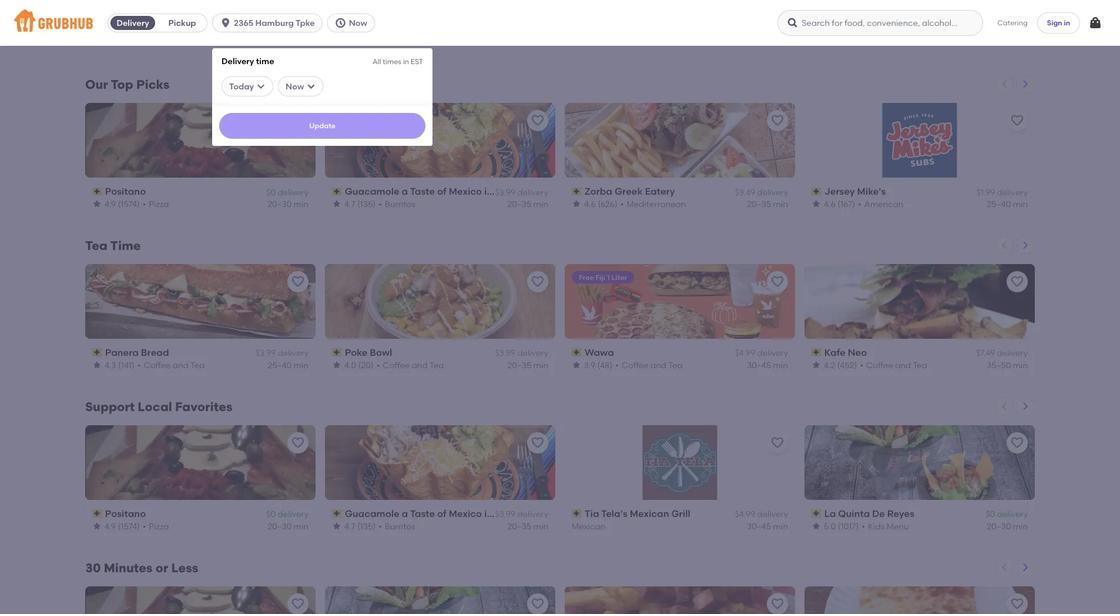 Task type: locate. For each thing, give the bounding box(es) containing it.
1 vertical spatial 30–45
[[748, 521, 772, 531]]

2 a from the top
[[402, 508, 408, 519]]

caret left icon image for picks
[[1000, 79, 1010, 89]]

20–30
[[268, 199, 292, 209], [268, 521, 292, 531], [988, 521, 1012, 531]]

$3.99
[[496, 187, 516, 197], [256, 348, 276, 358], [496, 348, 516, 358], [496, 509, 516, 519]]

la quinta de reyes
[[825, 508, 915, 519]]

2 30–45 from the top
[[748, 521, 772, 531]]

delivery left pickup button at the top left
[[117, 18, 149, 28]]

jersey
[[825, 186, 856, 197]]

30–45 min
[[748, 360, 789, 370], [748, 521, 789, 531]]

1 vertical spatial of
[[438, 508, 447, 519]]

0 vertical spatial 4.7
[[345, 199, 356, 209]]

1 horizontal spatial 25–40 min
[[988, 199, 1029, 209]]

1 vertical spatial delivery
[[222, 56, 254, 66]]

mexico for our top picks
[[449, 186, 482, 197]]

2 • coffee and tea from the left
[[377, 360, 444, 370]]

delivery
[[278, 187, 309, 197], [518, 187, 549, 197], [758, 187, 789, 197], [998, 187, 1029, 197], [278, 348, 309, 358], [518, 348, 549, 358], [758, 348, 789, 358], [998, 348, 1029, 358], [278, 509, 309, 519], [518, 509, 549, 519], [758, 509, 789, 519], [998, 509, 1029, 519]]

0 horizontal spatial svg image
[[220, 17, 232, 29]]

0 horizontal spatial 25–40 min
[[268, 360, 309, 370]]

mexico
[[449, 186, 482, 197], [449, 508, 482, 519]]

0 vertical spatial taste
[[410, 186, 435, 197]]

4.9 up "minutes" on the bottom left of the page
[[105, 521, 116, 531]]

• burritos for our top picks
[[379, 199, 416, 209]]

guacamole for our top picks
[[345, 186, 400, 197]]

sign in button
[[1038, 12, 1081, 34]]

svg image right today
[[256, 82, 266, 91]]

4.7 (135) for support local favorites
[[345, 521, 376, 531]]

a
[[402, 186, 408, 197], [402, 508, 408, 519]]

guacamole
[[345, 186, 400, 197], [345, 508, 400, 519]]

0 vertical spatial pizza
[[149, 199, 169, 209]]

tia
[[585, 508, 600, 519]]

1 horizontal spatial 4.6
[[825, 199, 836, 209]]

4.9
[[105, 199, 116, 209], [105, 521, 116, 531]]

0 vertical spatial now
[[349, 18, 368, 28]]

coffee down neo
[[867, 360, 894, 370]]

• burritos
[[379, 199, 416, 209], [379, 521, 416, 531]]

0 vertical spatial guacamole
[[345, 186, 400, 197]]

and right the (452)
[[896, 360, 912, 370]]

svg image
[[1089, 16, 1103, 30], [220, 17, 232, 29], [788, 17, 799, 29]]

(1574) up time
[[118, 199, 140, 209]]

2 4.9 from the top
[[105, 521, 116, 531]]

30 minutes or less
[[85, 560, 198, 575]]

4 and from the left
[[896, 360, 912, 370]]

save this restaurant image
[[531, 114, 545, 128], [771, 114, 785, 128], [291, 275, 305, 289], [771, 275, 785, 289], [291, 436, 305, 450], [1011, 436, 1025, 450], [771, 597, 785, 611]]

(1017)
[[839, 521, 860, 531]]

2 • burritos from the top
[[379, 521, 416, 531]]

eatery
[[645, 186, 676, 197]]

caret right icon image for picks
[[1022, 79, 1031, 89]]

delivery inside button
[[117, 18, 149, 28]]

0 vertical spatial wayne
[[495, 186, 527, 197]]

0 horizontal spatial delivery
[[117, 18, 149, 28]]

jersey mike's
[[825, 186, 887, 197]]

• coffee and tea down bowl
[[377, 360, 444, 370]]

• coffee and tea for panera bread
[[138, 360, 205, 370]]

subscription pass image left panera
[[92, 348, 103, 357]]

subscription pass image
[[572, 187, 583, 195], [92, 348, 103, 357], [572, 348, 583, 357], [812, 348, 823, 357], [572, 509, 583, 518]]

wawa
[[585, 347, 615, 358]]

2 4.7 from the top
[[345, 521, 356, 531]]

1 vertical spatial 4.9
[[105, 521, 116, 531]]

2 burritos from the top
[[385, 521, 416, 531]]

wayne
[[495, 186, 527, 197], [495, 508, 527, 519]]

0 vertical spatial (1574)
[[118, 199, 140, 209]]

3 • coffee and tea from the left
[[616, 360, 683, 370]]

1 vertical spatial pizza
[[149, 521, 169, 531]]

2 horizontal spatial svg image
[[335, 17, 347, 29]]

3 caret right icon image from the top
[[1022, 402, 1031, 411]]

1 coffee from the left
[[144, 360, 171, 370]]

• kids menu
[[863, 521, 909, 531]]

caret left icon image
[[1000, 79, 1010, 89], [1000, 240, 1010, 250], [1000, 402, 1010, 411], [1000, 563, 1010, 572]]

coffee down bread
[[144, 360, 171, 370]]

1 $4.99 delivery from the top
[[736, 348, 789, 358]]

4 coffee from the left
[[867, 360, 894, 370]]

save this restaurant image for kafe neo
[[1011, 275, 1025, 289]]

1 • burritos from the top
[[379, 199, 416, 209]]

0 vertical spatial mexican
[[630, 508, 670, 519]]

1 vertical spatial mexican
[[572, 521, 606, 531]]

1 a from the top
[[402, 186, 408, 197]]

4 caret left icon image from the top
[[1000, 563, 1010, 572]]

25–40 min for jersey mike's
[[988, 199, 1029, 209]]

$3.99 for our top picks
[[496, 187, 516, 197]]

tia tela's mexican grill logo image
[[643, 425, 718, 500]]

1 30–45 from the top
[[748, 360, 772, 370]]

0 vertical spatial 4.7 (135)
[[345, 199, 376, 209]]

positano up "minutes" on the bottom left of the page
[[105, 508, 146, 519]]

american
[[865, 199, 904, 209]]

burritos for favorites
[[385, 521, 416, 531]]

$0 delivery
[[267, 187, 309, 197], [267, 509, 309, 519], [986, 509, 1029, 519]]

1 vertical spatial taste
[[410, 508, 435, 519]]

4.0 (20)
[[345, 360, 374, 370]]

1 vertical spatial $4.99
[[736, 509, 756, 519]]

(135) for our top picks
[[358, 199, 376, 209]]

1 4.7 from the top
[[345, 199, 356, 209]]

4.7 (135) for our top picks
[[345, 199, 376, 209]]

0 horizontal spatial 25–40
[[268, 360, 292, 370]]

1 $4.99 from the top
[[736, 348, 756, 358]]

subscription pass image for guacamole a taste of mexico in wayne's save this restaurant icon
[[332, 509, 343, 518]]

and right '(20)'
[[412, 360, 428, 370]]

star icon image
[[92, 199, 102, 209], [332, 199, 342, 209], [572, 199, 582, 209], [812, 199, 822, 209], [92, 360, 102, 370], [332, 360, 342, 370], [572, 360, 582, 370], [812, 360, 822, 370], [92, 521, 102, 531], [332, 521, 342, 531], [812, 521, 822, 531]]

1 vertical spatial 30–45 min
[[748, 521, 789, 531]]

2 and from the left
[[412, 360, 428, 370]]

2 • pizza from the top
[[143, 521, 169, 531]]

2 guacamole from the top
[[345, 508, 400, 519]]

2 (1574) from the top
[[118, 521, 140, 531]]

2 positano from the top
[[105, 508, 146, 519]]

1 • coffee and tea from the left
[[138, 360, 205, 370]]

1 vertical spatial $4.99 delivery
[[736, 509, 789, 519]]

30
[[85, 560, 101, 575]]

1 of from the top
[[438, 186, 447, 197]]

2365
[[234, 18, 254, 28]]

save this restaurant image for guacamole a taste of mexico in wayne
[[531, 114, 545, 128]]

1 vertical spatial wayne
[[495, 508, 527, 519]]

• coffee and tea right (48)
[[616, 360, 683, 370]]

delivery
[[117, 18, 149, 28], [222, 56, 254, 66]]

subscription pass image left zorba at the top right
[[572, 187, 583, 195]]

la
[[825, 508, 837, 519]]

fiji
[[596, 273, 606, 281]]

1 wayne from the top
[[495, 186, 527, 197]]

1 and from the left
[[173, 360, 189, 370]]

subscription pass image for save this restaurant image associated with positano
[[92, 509, 103, 518]]

1 pizza from the top
[[149, 199, 169, 209]]

1 horizontal spatial mexican
[[630, 508, 670, 519]]

tea for panera bread
[[190, 360, 205, 370]]

picks
[[136, 77, 170, 92]]

taste for our top picks
[[410, 186, 435, 197]]

subscription pass image for tea time
[[572, 348, 583, 357]]

1 vertical spatial 4.7
[[345, 521, 356, 531]]

(1574) up "minutes" on the bottom left of the page
[[118, 521, 140, 531]]

burritos
[[385, 199, 416, 209], [385, 521, 416, 531]]

1 (135) from the top
[[358, 199, 376, 209]]

svg image
[[335, 17, 347, 29], [256, 82, 266, 91], [307, 82, 316, 91]]

1 4.9 from the top
[[105, 199, 116, 209]]

1 vertical spatial positano
[[105, 508, 146, 519]]

0 vertical spatial 30–45 min
[[748, 360, 789, 370]]

0 vertical spatial $4.99 delivery
[[736, 348, 789, 358]]

25–40
[[988, 199, 1012, 209], [268, 360, 292, 370]]

$4.99 for support local favorites
[[736, 509, 756, 519]]

2 $4.99 delivery from the top
[[736, 509, 789, 519]]

(1574) for local
[[118, 521, 140, 531]]

save this restaurant image for tia tela's mexican grill
[[771, 436, 785, 450]]

kafe
[[825, 347, 846, 358]]

0 vertical spatial (135)
[[358, 199, 376, 209]]

1 caret right icon image from the top
[[1022, 79, 1031, 89]]

1 vertical spatial now
[[286, 81, 304, 91]]

4.6 for jersey mike's
[[825, 199, 836, 209]]

25–40 for panera bread
[[268, 360, 292, 370]]

30–45 min for support local favorites
[[748, 521, 789, 531]]

1 vertical spatial a
[[402, 508, 408, 519]]

1 vertical spatial 4.9 (1574)
[[105, 521, 140, 531]]

1 guacamole a taste of mexico in wayne from the top
[[345, 186, 527, 197]]

3.9 (48)
[[585, 360, 613, 370]]

mexican down tia
[[572, 521, 606, 531]]

20–35 for tea time
[[508, 360, 532, 370]]

3 caret left icon image from the top
[[1000, 402, 1010, 411]]

0 vertical spatial of
[[438, 186, 447, 197]]

0 vertical spatial mexico
[[449, 186, 482, 197]]

2 (135) from the top
[[358, 521, 376, 531]]

$3.49
[[736, 187, 756, 197]]

subscription pass image left tia
[[572, 509, 583, 518]]

30–45
[[748, 360, 772, 370], [748, 521, 772, 531]]

delivery time
[[222, 56, 274, 66]]

(167)
[[838, 199, 856, 209]]

4 caret right icon image from the top
[[1022, 563, 1031, 572]]

sign
[[1048, 18, 1063, 27]]

1 caret left icon image from the top
[[1000, 79, 1010, 89]]

1 30–45 min from the top
[[748, 360, 789, 370]]

1 vertical spatial 25–40 min
[[268, 360, 309, 370]]

$4.99 delivery
[[736, 348, 789, 358], [736, 509, 789, 519]]

20–35 min for our top picks
[[508, 199, 549, 209]]

4.9 up tea time
[[105, 199, 116, 209]]

2 caret right icon image from the top
[[1022, 240, 1031, 250]]

4.9 (1574) up time
[[105, 199, 140, 209]]

coffee down bowl
[[383, 360, 410, 370]]

subscription pass image left wawa
[[572, 348, 583, 357]]

1 vertical spatial • pizza
[[143, 521, 169, 531]]

svg image right tpke
[[335, 17, 347, 29]]

2 wayne from the top
[[495, 508, 527, 519]]

a for our top picks
[[402, 186, 408, 197]]

4.9 (1574) up "minutes" on the bottom left of the page
[[105, 521, 140, 531]]

(135)
[[358, 199, 376, 209], [358, 521, 376, 531]]

(141)
[[118, 360, 135, 370]]

0 vertical spatial $4.99
[[736, 348, 756, 358]]

mexican
[[630, 508, 670, 519], [572, 521, 606, 531]]

2 4.9 (1574) from the top
[[105, 521, 140, 531]]

now
[[349, 18, 368, 28], [286, 81, 304, 91]]

1 burritos from the top
[[385, 199, 416, 209]]

1 4.7 (135) from the top
[[345, 199, 376, 209]]

4.6
[[585, 199, 596, 209], [825, 199, 836, 209]]

a for support local favorites
[[402, 508, 408, 519]]

1 vertical spatial guacamole
[[345, 508, 400, 519]]

20–35 for our top picks
[[508, 199, 532, 209]]

2365 hamburg tpke button
[[212, 14, 327, 32]]

25–40 for jersey mike's
[[988, 199, 1012, 209]]

• coffee and tea down neo
[[861, 360, 928, 370]]

4.6 down zorba at the top right
[[585, 199, 596, 209]]

$3.99 for tea time
[[496, 348, 516, 358]]

30–45 min for tea time
[[748, 360, 789, 370]]

20–35
[[508, 199, 532, 209], [748, 199, 772, 209], [508, 360, 532, 370], [508, 521, 532, 531]]

2 taste from the top
[[410, 508, 435, 519]]

4.9 (1574) for support
[[105, 521, 140, 531]]

4.6 (167)
[[825, 199, 856, 209]]

svg image up update
[[307, 82, 316, 91]]

subscription pass image for our top picks
[[572, 187, 583, 195]]

$3.99 delivery
[[496, 187, 549, 197], [256, 348, 309, 358], [496, 348, 549, 358], [496, 509, 549, 519]]

1 4.6 from the left
[[585, 199, 596, 209]]

subscription pass image for save this restaurant icon corresponding to positano
[[92, 187, 103, 195]]

0 vertical spatial 25–40
[[988, 199, 1012, 209]]

0 vertical spatial 30–45
[[748, 360, 772, 370]]

and up support local favorites
[[173, 360, 189, 370]]

2 mexico from the top
[[449, 508, 482, 519]]

1 4.9 (1574) from the top
[[105, 199, 140, 209]]

1 positano from the top
[[105, 186, 146, 197]]

save this restaurant image for zorba greek eatery
[[771, 114, 785, 128]]

0 vertical spatial • burritos
[[379, 199, 416, 209]]

tea for wawa
[[669, 360, 683, 370]]

and
[[173, 360, 189, 370], [412, 360, 428, 370], [651, 360, 667, 370], [896, 360, 912, 370]]

subscription pass image
[[92, 187, 103, 195], [332, 187, 343, 195], [812, 187, 823, 195], [332, 348, 343, 357], [92, 509, 103, 518], [332, 509, 343, 518], [812, 509, 823, 518]]

1 • pizza from the top
[[143, 199, 169, 209]]

now up update button
[[286, 81, 304, 91]]

(1574)
[[118, 199, 140, 209], [118, 521, 140, 531]]

1 guacamole from the top
[[345, 186, 400, 197]]

1 taste from the top
[[410, 186, 435, 197]]

3 and from the left
[[651, 360, 667, 370]]

mediterranean
[[627, 199, 687, 209]]

1 vertical spatial guacamole a taste of mexico in wayne
[[345, 508, 527, 519]]

now right tpke
[[349, 18, 368, 28]]

1 mexico from the top
[[449, 186, 482, 197]]

0 vertical spatial positano
[[105, 186, 146, 197]]

1 vertical spatial burritos
[[385, 521, 416, 531]]

1 vertical spatial mexico
[[449, 508, 482, 519]]

positano for local
[[105, 508, 146, 519]]

3 coffee from the left
[[622, 360, 649, 370]]

1 horizontal spatial 25–40
[[988, 199, 1012, 209]]

est
[[411, 57, 424, 66]]

1 vertical spatial (1574)
[[118, 521, 140, 531]]

kafe neo
[[825, 347, 868, 358]]

2 30–45 min from the top
[[748, 521, 789, 531]]

guacamole a taste of mexico in wayne
[[345, 186, 527, 197], [345, 508, 527, 519]]

0 horizontal spatial now
[[286, 81, 304, 91]]

0 vertical spatial 4.9
[[105, 199, 116, 209]]

1 vertical spatial • burritos
[[379, 521, 416, 531]]

• pizza
[[143, 199, 169, 209], [143, 521, 169, 531]]

1 (1574) from the top
[[118, 199, 140, 209]]

1 vertical spatial 25–40
[[268, 360, 292, 370]]

1 vertical spatial (135)
[[358, 521, 376, 531]]

coffee right (48)
[[622, 360, 649, 370]]

min
[[294, 199, 309, 209], [534, 199, 549, 209], [774, 199, 789, 209], [1014, 199, 1029, 209], [294, 360, 309, 370], [534, 360, 549, 370], [774, 360, 789, 370], [1014, 360, 1029, 370], [294, 521, 309, 531], [534, 521, 549, 531], [774, 521, 789, 531], [1014, 521, 1029, 531]]

guacamole a taste of mexico in wayne for support local favorites
[[345, 508, 527, 519]]

1 horizontal spatial now
[[349, 18, 368, 28]]

save this restaurant image for panera bread
[[291, 275, 305, 289]]

tpke
[[296, 18, 315, 28]]

save this restaurant image
[[291, 114, 305, 128], [1011, 114, 1025, 128], [531, 275, 545, 289], [1011, 275, 1025, 289], [531, 436, 545, 450], [771, 436, 785, 450], [291, 597, 305, 611], [531, 597, 545, 611], [1011, 597, 1025, 611]]

0 vertical spatial • pizza
[[143, 199, 169, 209]]

0 vertical spatial delivery
[[117, 18, 149, 28]]

of
[[438, 186, 447, 197], [438, 508, 447, 519]]

save this restaurant button
[[288, 110, 309, 131], [528, 110, 549, 131], [768, 110, 789, 131], [1007, 110, 1029, 131], [288, 271, 309, 292], [528, 271, 549, 292], [768, 271, 789, 292], [1007, 271, 1029, 292], [288, 432, 309, 453], [528, 432, 549, 453], [768, 432, 789, 453], [1007, 432, 1029, 453], [288, 593, 309, 614], [528, 593, 549, 614], [768, 593, 789, 614], [1007, 593, 1029, 614]]

caret right icon image
[[1022, 79, 1031, 89], [1022, 240, 1031, 250], [1022, 402, 1031, 411], [1022, 563, 1031, 572]]

• burritos for support local favorites
[[379, 521, 416, 531]]

1 horizontal spatial delivery
[[222, 56, 254, 66]]

20–30 min for our top picks
[[268, 199, 309, 209]]

1 vertical spatial 4.7 (135)
[[345, 521, 376, 531]]

0 vertical spatial 25–40 min
[[988, 199, 1029, 209]]

4.2 (452)
[[825, 360, 858, 370]]

0 vertical spatial a
[[402, 186, 408, 197]]

mexican left "grill"
[[630, 508, 670, 519]]

2 $4.99 from the top
[[736, 509, 756, 519]]

$3.49 delivery
[[736, 187, 789, 197]]

2 4.7 (135) from the top
[[345, 521, 376, 531]]

2 pizza from the top
[[149, 521, 169, 531]]

and right (48)
[[651, 360, 667, 370]]

• coffee and tea down bread
[[138, 360, 205, 370]]

2 4.6 from the left
[[825, 199, 836, 209]]

less
[[171, 560, 198, 575]]

2 guacamole a taste of mexico in wayne from the top
[[345, 508, 527, 519]]

$0
[[267, 187, 276, 197], [267, 509, 276, 519], [986, 509, 996, 519]]

0 horizontal spatial svg image
[[256, 82, 266, 91]]

wayne for support local favorites
[[495, 508, 527, 519]]

delivery up today
[[222, 56, 254, 66]]

now button
[[327, 14, 380, 32]]

4.9 (1574) for our
[[105, 199, 140, 209]]

save this restaurant image for jersey mike's
[[1011, 114, 1025, 128]]

today
[[229, 81, 254, 91]]

tea for kafe neo
[[914, 360, 928, 370]]

1 horizontal spatial svg image
[[307, 82, 316, 91]]

0 horizontal spatial 4.6
[[585, 199, 596, 209]]

4 • coffee and tea from the left
[[861, 360, 928, 370]]

save this restaurant image for guacamole a taste of mexico in wayne
[[531, 436, 545, 450]]

$7.49 delivery
[[977, 348, 1029, 358]]

top
[[111, 77, 133, 92]]

2 of from the top
[[438, 508, 447, 519]]

positano up time
[[105, 186, 146, 197]]

0 vertical spatial 4.9 (1574)
[[105, 199, 140, 209]]

• coffee and tea for kafe neo
[[861, 360, 928, 370]]

subscription pass image for save this restaurant icon associated with poke bowl
[[332, 348, 343, 357]]

0 vertical spatial guacamole a taste of mexico in wayne
[[345, 186, 527, 197]]

in
[[1065, 18, 1071, 27], [403, 57, 409, 66], [485, 186, 493, 197], [485, 508, 493, 519]]

4.6 down the jersey
[[825, 199, 836, 209]]

20–35 min for support local favorites
[[508, 521, 549, 531]]

0 vertical spatial burritos
[[385, 199, 416, 209]]

2 coffee from the left
[[383, 360, 410, 370]]



Task type: vqa. For each thing, say whether or not it's contained in the screenshot.


Task type: describe. For each thing, give the bounding box(es) containing it.
• coffee and tea for wawa
[[616, 360, 683, 370]]

svg image for now
[[307, 82, 316, 91]]

delivery button
[[108, 14, 158, 32]]

free
[[579, 273, 594, 281]]

4.9 for support
[[105, 521, 116, 531]]

• mediterranean
[[621, 199, 687, 209]]

time
[[110, 238, 141, 253]]

• american
[[859, 199, 904, 209]]

mexico for support local favorites
[[449, 508, 482, 519]]

reyes
[[888, 508, 915, 519]]

$7.49
[[977, 348, 996, 358]]

zorba
[[585, 186, 613, 197]]

caret left icon image for favorites
[[1000, 402, 1010, 411]]

$0 for support local favorites
[[267, 509, 276, 519]]

support local favorites
[[85, 399, 233, 414]]

wayne for our top picks
[[495, 186, 527, 197]]

20–30 min for support local favorites
[[268, 521, 309, 531]]

poke bowl
[[345, 347, 393, 358]]

5.0 (1017)
[[825, 521, 860, 531]]

4.9 for our
[[105, 199, 116, 209]]

4.3
[[105, 360, 116, 370]]

4.6 for zorba greek eatery
[[585, 199, 596, 209]]

all times in est
[[373, 57, 424, 66]]

• pizza for favorites
[[143, 521, 169, 531]]

subscription pass image for save this restaurant icon associated with jersey mike's
[[812, 187, 823, 195]]

our top picks
[[85, 77, 170, 92]]

$0 delivery for favorites
[[267, 509, 309, 519]]

(20)
[[358, 360, 374, 370]]

coffee for poke bowl
[[383, 360, 410, 370]]

svg image for today
[[256, 82, 266, 91]]

of for picks
[[438, 186, 447, 197]]

(48)
[[598, 360, 613, 370]]

jersey mike's logo image
[[883, 103, 958, 178]]

pickup
[[169, 18, 196, 28]]

poke
[[345, 347, 368, 358]]

30–45 for tea time
[[748, 360, 772, 370]]

bread
[[141, 347, 169, 358]]

4.3 (141)
[[105, 360, 135, 370]]

save this restaurant image for positano
[[291, 114, 305, 128]]

20–30 for our top picks
[[268, 199, 292, 209]]

catering
[[998, 18, 1029, 27]]

svg image inside now button
[[335, 17, 347, 29]]

favorites
[[175, 399, 233, 414]]

20–35 for support local favorites
[[508, 521, 532, 531]]

free fiji 1 liter
[[579, 273, 628, 281]]

(452)
[[838, 360, 858, 370]]

subscription pass image left kafe
[[812, 348, 823, 357]]

(135) for support local favorites
[[358, 521, 376, 531]]

0 horizontal spatial mexican
[[572, 521, 606, 531]]

4.2
[[825, 360, 836, 370]]

35–50 min
[[987, 360, 1029, 370]]

tela's
[[602, 508, 628, 519]]

caret right icon image for favorites
[[1022, 402, 1031, 411]]

$1.99 delivery
[[977, 187, 1029, 197]]

subscription pass image for save this restaurant image related to guacamole a taste of mexico in wayne
[[332, 187, 343, 195]]

kids
[[869, 521, 885, 531]]

catering button
[[990, 10, 1037, 36]]

4.7 for support local favorites
[[345, 521, 356, 531]]

20–30 for support local favorites
[[268, 521, 292, 531]]

• coffee and tea for poke bowl
[[377, 360, 444, 370]]

pickup button
[[158, 14, 207, 32]]

$3.99 delivery for our top picks
[[496, 187, 549, 197]]

coffee for wawa
[[622, 360, 649, 370]]

caret left icon image for or
[[1000, 563, 1010, 572]]

support
[[85, 399, 135, 414]]

$1.99
[[977, 187, 996, 197]]

1
[[607, 273, 610, 281]]

2 caret left icon image from the top
[[1000, 240, 1010, 250]]

our
[[85, 77, 108, 92]]

and for poke bowl
[[412, 360, 428, 370]]

neo
[[848, 347, 868, 358]]

positano for top
[[105, 186, 146, 197]]

tia tela's mexican grill
[[585, 508, 691, 519]]

burritos for picks
[[385, 199, 416, 209]]

4.6 (626)
[[585, 199, 618, 209]]

local
[[138, 399, 172, 414]]

and for wawa
[[651, 360, 667, 370]]

mike's
[[858, 186, 887, 197]]

$4.99 for tea time
[[736, 348, 756, 358]]

update
[[309, 121, 336, 130]]

main navigation navigation
[[0, 0, 1121, 614]]

25–40 min for panera bread
[[268, 360, 309, 370]]

guacamole a taste of mexico in wayne for our top picks
[[345, 186, 527, 197]]

4.0
[[345, 360, 356, 370]]

caret right icon image for or
[[1022, 563, 1031, 572]]

quinta
[[839, 508, 871, 519]]

4.7 for our top picks
[[345, 199, 356, 209]]

pizza for picks
[[149, 199, 169, 209]]

subscription pass image for save this restaurant image corresponding to la quinta de reyes
[[812, 509, 823, 518]]

update button
[[219, 113, 426, 139]]

greek
[[615, 186, 643, 197]]

all
[[373, 57, 381, 66]]

and for panera bread
[[173, 360, 189, 370]]

2365 hamburg tpke
[[234, 18, 315, 28]]

panera
[[105, 347, 139, 358]]

or
[[156, 560, 168, 575]]

in inside button
[[1065, 18, 1071, 27]]

30–45 for support local favorites
[[748, 521, 772, 531]]

3.9
[[585, 360, 596, 370]]

taste for support local favorites
[[410, 508, 435, 519]]

hamburg
[[256, 18, 294, 28]]

times
[[383, 57, 402, 66]]

menu
[[887, 521, 909, 531]]

$3.99 delivery for tea time
[[496, 348, 549, 358]]

time
[[256, 56, 274, 66]]

coffee for kafe neo
[[867, 360, 894, 370]]

35–50
[[987, 360, 1012, 370]]

de
[[873, 508, 886, 519]]

(1574) for top
[[118, 199, 140, 209]]

(626)
[[598, 199, 618, 209]]

minutes
[[104, 560, 153, 575]]

now inside button
[[349, 18, 368, 28]]

and for kafe neo
[[896, 360, 912, 370]]

5.0
[[825, 521, 837, 531]]

subscription pass image for support local favorites
[[572, 509, 583, 518]]

1 horizontal spatial svg image
[[788, 17, 799, 29]]

delivery for delivery
[[117, 18, 149, 28]]

delivery for delivery time
[[222, 56, 254, 66]]

2 horizontal spatial svg image
[[1089, 16, 1103, 30]]

save this restaurant image for la quinta de reyes
[[1011, 436, 1025, 450]]

$0 for our top picks
[[267, 187, 276, 197]]

$3.99 delivery for support local favorites
[[496, 509, 549, 519]]

pizza for favorites
[[149, 521, 169, 531]]

grill
[[672, 508, 691, 519]]

$4.99 delivery for support local favorites
[[736, 509, 789, 519]]

20–35 min for tea time
[[508, 360, 549, 370]]

zorba greek eatery
[[585, 186, 676, 197]]

$0 delivery for picks
[[267, 187, 309, 197]]

save this restaurant image for poke bowl
[[531, 275, 545, 289]]

svg image inside 2365 hamburg tpke "button"
[[220, 17, 232, 29]]

save this restaurant image for positano
[[291, 436, 305, 450]]

bowl
[[370, 347, 393, 358]]

sign in
[[1048, 18, 1071, 27]]

$3.99 for support local favorites
[[496, 509, 516, 519]]

tea time
[[85, 238, 141, 253]]

coffee for panera bread
[[144, 360, 171, 370]]

of for favorites
[[438, 508, 447, 519]]

liter
[[612, 273, 628, 281]]

panera bread
[[105, 347, 169, 358]]

$4.99 delivery for tea time
[[736, 348, 789, 358]]



